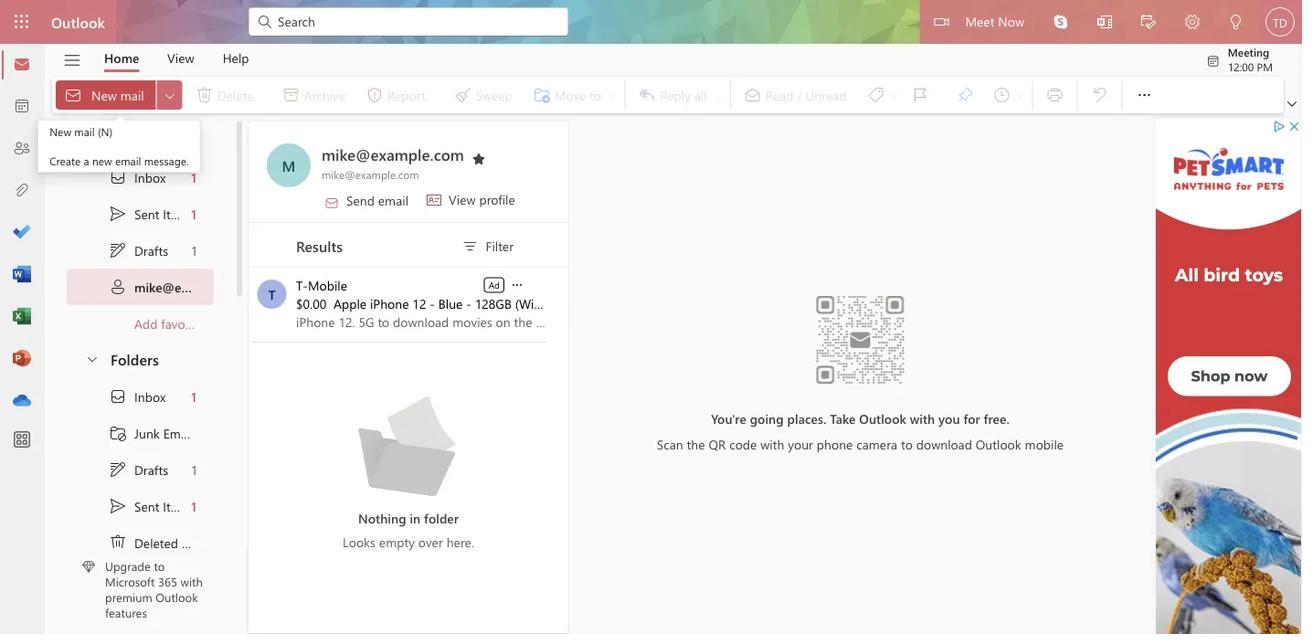 Task type: vqa. For each thing, say whether or not it's contained in the screenshot.


Task type: describe. For each thing, give the bounding box(es) containing it.
blue
[[439, 295, 463, 312]]

outlook banner
[[0, 0, 1303, 46]]

1 vertical spatial items
[[163, 498, 194, 515]]

tags group
[[735, 77, 1029, 113]]

 junk email
[[109, 424, 194, 442]]

128gb
[[475, 295, 512, 312]]

favorite
[[161, 315, 204, 332]]

1 for the  tree item associated with 
[[191, 388, 197, 405]]

powerpoint image
[[13, 350, 31, 368]]

payments)
[[617, 295, 675, 312]]

view button
[[154, 44, 208, 72]]

to do image
[[13, 224, 31, 242]]

add
[[134, 315, 158, 332]]

free.
[[984, 410, 1010, 427]]

email
[[163, 425, 194, 442]]

download
[[917, 436, 973, 453]]

email inside  send email
[[378, 192, 409, 208]]

 button for folders
[[76, 342, 107, 376]]

2  from the top
[[109, 497, 127, 516]]

 for 
[[109, 241, 127, 260]]

premium
[[105, 589, 152, 605]]

junk
[[134, 425, 160, 442]]

mail inside  new mail
[[120, 86, 144, 103]]

 inbox for 
[[109, 168, 166, 186]]


[[1230, 15, 1244, 29]]

 button inside message list section
[[509, 276, 526, 293]]

 for  send email
[[325, 195, 339, 210]]

0 vertical spatial  button
[[1127, 77, 1163, 113]]

 for folders
[[85, 352, 100, 366]]

your
[[788, 436, 814, 453]]

drafts for 
[[134, 242, 168, 259]]

1 for  tree item related to 
[[192, 242, 197, 259]]

 filter
[[461, 237, 514, 256]]

create
[[49, 154, 81, 168]]

 tree item for 
[[67, 232, 214, 269]]

 inbox for 
[[109, 388, 166, 406]]

2 - from the left
[[466, 295, 472, 312]]

the
[[687, 436, 705, 453]]

you
[[939, 410, 960, 427]]

favorites tree
[[67, 115, 252, 342]]


[[1142, 15, 1156, 29]]


[[1207, 54, 1221, 69]]

tab list inside mike@example.com application
[[91, 44, 263, 72]]

here.
[[447, 534, 474, 551]]

for
[[964, 410, 981, 427]]

to inside the you're going places. take outlook with you for free. scan the qr code with your phone camera to download outlook mobile
[[901, 436, 913, 453]]

 drafts for 
[[109, 241, 168, 260]]


[[1288, 100, 1297, 109]]

 button
[[1171, 0, 1215, 46]]


[[109, 534, 127, 552]]

 for  new mail
[[64, 86, 82, 104]]

mobile
[[308, 277, 347, 293]]

ad
[[489, 279, 500, 291]]

mail inside new mail (n) create a new email message.
[[74, 124, 95, 139]]


[[109, 278, 127, 296]]

 tree item
[[67, 415, 214, 452]]

outlook link
[[51, 0, 105, 44]]

home button
[[91, 44, 153, 72]]

in
[[410, 510, 421, 527]]

1  tree item from the top
[[67, 196, 214, 232]]

 tree item for 
[[67, 159, 214, 196]]

new mail (n) create a new email message.
[[49, 124, 189, 168]]

view inside view button
[[167, 49, 194, 66]]

folder
[[424, 510, 459, 527]]

(with
[[515, 295, 546, 312]]

going
[[750, 410, 784, 427]]


[[461, 237, 480, 256]]

2 1 from the top
[[191, 205, 197, 222]]

excel image
[[13, 308, 31, 326]]

2 sent from the top
[[134, 498, 159, 515]]

files image
[[13, 182, 31, 200]]

camera
[[857, 436, 898, 453]]

left-rail-appbar navigation
[[4, 44, 40, 422]]

 inside favorites tree
[[109, 205, 127, 223]]

 mike@example.com
[[109, 278, 252, 296]]


[[935, 15, 949, 29]]

more apps image
[[13, 432, 31, 450]]

 tree item for 
[[67, 452, 214, 488]]

$0.00 apple iphone 12 - blue - 128gb (with 24 monthly payments)
[[296, 295, 675, 312]]

meet
[[966, 12, 995, 29]]

 button for favorites
[[76, 123, 107, 156]]

 drafts for 
[[109, 461, 168, 479]]

 button
[[1039, 0, 1083, 44]]

results
[[296, 236, 343, 255]]

24
[[549, 295, 563, 312]]

help button
[[209, 44, 263, 72]]

drafts for 
[[134, 461, 168, 478]]

0 vertical spatial mike@example.com
[[322, 144, 464, 165]]

items inside  deleted items
[[182, 535, 213, 551]]

premium features image
[[82, 561, 95, 574]]

qr
[[709, 436, 726, 453]]

word image
[[13, 266, 31, 284]]

mike@example.com application
[[0, 0, 1303, 634]]

new inside new mail (n) create a new email message.
[[49, 124, 71, 139]]

email inside new mail (n) create a new email message.
[[115, 154, 141, 168]]


[[427, 193, 442, 208]]

1 horizontal spatial 
[[1136, 86, 1154, 104]]

1 for  tree item related to 
[[192, 461, 197, 478]]


[[256, 13, 274, 31]]

scan
[[657, 436, 684, 453]]

view inside message list section
[[449, 191, 476, 208]]

 send email
[[325, 192, 409, 210]]

 new mail
[[64, 86, 144, 104]]

2  sent items 1 from the top
[[109, 497, 197, 516]]

items inside favorites tree
[[163, 205, 194, 222]]

looks
[[343, 534, 376, 551]]

 button
[[1083, 0, 1127, 46]]

home
[[104, 49, 139, 66]]

empty
[[379, 534, 415, 551]]

a
[[84, 154, 89, 168]]

 button
[[157, 80, 183, 110]]

take
[[830, 410, 856, 427]]

people image
[[13, 140, 31, 158]]

profile
[[479, 191, 515, 208]]

add favorite tree item
[[67, 305, 214, 342]]

monthly
[[567, 295, 614, 312]]

phone
[[817, 436, 853, 453]]



Task type: locate. For each thing, give the bounding box(es) containing it.
 down view button
[[162, 88, 177, 103]]

t mobile image
[[257, 280, 287, 309]]

 up (with
[[510, 278, 525, 293]]

 view profile
[[427, 191, 515, 208]]

nothing in folder looks empty over here.
[[343, 510, 474, 551]]

outlook inside "outlook" banner
[[51, 12, 105, 32]]

 inside  send email
[[325, 195, 339, 210]]

 up 
[[109, 388, 127, 406]]

1  tree item from the top
[[67, 232, 214, 269]]

email
[[115, 154, 141, 168], [378, 192, 409, 208]]

0 vertical spatial  drafts
[[109, 241, 168, 260]]

1  from the top
[[109, 241, 127, 260]]

0 vertical spatial email
[[115, 154, 141, 168]]

2  from the top
[[109, 388, 127, 406]]

 tree item
[[67, 525, 214, 561]]

 tree item up junk at left bottom
[[67, 378, 214, 415]]

message.
[[144, 154, 189, 168]]

filter
[[486, 237, 514, 254]]

you're going places. take outlook with you for free. scan the qr code with your phone camera to download outlook mobile
[[657, 410, 1064, 453]]

mail left the (n)
[[74, 124, 95, 139]]

mail left  dropdown button
[[120, 86, 144, 103]]

 inside favorites tree item
[[85, 132, 100, 147]]

mike@example.com button
[[322, 144, 464, 167]]

sent inside favorites tree
[[134, 205, 159, 222]]

drafts up  tree item
[[134, 242, 168, 259]]

 button down  dropdown button
[[1127, 77, 1163, 113]]

outlook right 'premium'
[[156, 589, 198, 605]]


[[1186, 15, 1200, 29]]

0 horizontal spatial with
[[181, 574, 203, 590]]

1 horizontal spatial view
[[449, 191, 476, 208]]

mike@example.com image
[[267, 144, 311, 187]]

1 horizontal spatial -
[[466, 295, 472, 312]]

code
[[730, 436, 757, 453]]

1 vertical spatial view
[[449, 191, 476, 208]]

 inbox inside favorites tree
[[109, 168, 166, 186]]

 drafts inside favorites tree
[[109, 241, 168, 260]]

-
[[430, 295, 435, 312], [466, 295, 472, 312]]

outlook up  button
[[51, 12, 105, 32]]

0 vertical spatial  inbox
[[109, 168, 166, 186]]

1 - from the left
[[430, 295, 435, 312]]

tree containing 
[[67, 378, 214, 634]]

4 1 from the top
[[191, 388, 197, 405]]

microsoft
[[105, 574, 155, 590]]

1  drafts from the top
[[109, 241, 168, 260]]

 button inside folders tree item
[[76, 342, 107, 376]]

0 vertical spatial drafts
[[134, 242, 168, 259]]

 button
[[1284, 95, 1301, 113]]

sent down 'message.'
[[134, 205, 159, 222]]

0 vertical spatial  tree item
[[67, 232, 214, 269]]

2 vertical spatial with
[[181, 574, 203, 590]]

calendar image
[[13, 98, 31, 116]]

0 horizontal spatial view
[[167, 49, 194, 66]]

0 horizontal spatial 
[[510, 278, 525, 293]]

1 vertical spatial mike@example.com
[[322, 167, 419, 182]]

items right deleted
[[182, 535, 213, 551]]


[[1054, 15, 1069, 29]]

1 horizontal spatial  button
[[1127, 77, 1163, 113]]

0 horizontal spatial mail
[[74, 124, 95, 139]]

1 vertical spatial sent
[[134, 498, 159, 515]]

2 horizontal spatial with
[[910, 410, 935, 427]]

tree inside mike@example.com application
[[67, 378, 214, 634]]

0 vertical spatial  sent items 1
[[109, 205, 197, 223]]

items up  deleted items
[[163, 498, 194, 515]]

upgrade
[[105, 558, 151, 574]]

onedrive image
[[13, 392, 31, 410]]

 tree item
[[67, 159, 214, 196], [67, 378, 214, 415]]

inbox for 
[[134, 388, 166, 405]]

0 vertical spatial  tree item
[[67, 196, 214, 232]]

 inside favorites tree
[[109, 168, 127, 186]]

drafts
[[134, 242, 168, 259], [134, 461, 168, 478]]

to right camera
[[901, 436, 913, 453]]

Search field
[[276, 12, 558, 30]]

12:00
[[1228, 59, 1254, 74]]

1 for the  tree item corresponding to 
[[191, 169, 197, 186]]

1 horizontal spatial with
[[761, 436, 785, 453]]

folders
[[111, 349, 159, 369]]

email right send
[[378, 192, 409, 208]]

sent up  tree item
[[134, 498, 159, 515]]

 tree item down favorites
[[67, 159, 214, 196]]

 tree item
[[67, 196, 214, 232], [67, 488, 214, 525]]

1 vertical spatial  tree item
[[67, 378, 214, 415]]

items
[[163, 205, 194, 222], [163, 498, 194, 515], [182, 535, 213, 551]]

favorites tree item
[[67, 123, 214, 159]]

1 vertical spatial 
[[510, 278, 525, 293]]

 sent items 1 up deleted
[[109, 497, 197, 516]]

1 sent from the top
[[134, 205, 159, 222]]

 tree item
[[67, 232, 214, 269], [67, 452, 214, 488]]

message list section
[[249, 122, 675, 634]]


[[1136, 86, 1154, 104], [510, 278, 525, 293]]

0 vertical spatial 
[[1136, 86, 1154, 104]]

outlook up camera
[[860, 410, 907, 427]]

2 vertical spatial mike@example.com
[[134, 279, 252, 296]]

t
[[268, 286, 276, 303]]

1 horizontal spatial mail
[[120, 86, 144, 103]]

you're
[[711, 410, 747, 427]]

 button
[[54, 45, 91, 76]]

 left folders
[[85, 352, 100, 366]]

2 inbox from the top
[[134, 388, 166, 405]]

0 vertical spatial sent
[[134, 205, 159, 222]]

items down 'message.'
[[163, 205, 194, 222]]

0 horizontal spatial 
[[64, 86, 82, 104]]

 down  dropdown button
[[1136, 86, 1154, 104]]

places.
[[788, 410, 827, 427]]

0 vertical spatial 
[[109, 205, 127, 223]]

1 vertical spatial new
[[49, 124, 71, 139]]

to inside upgrade to microsoft 365 with premium outlook features
[[154, 558, 165, 574]]

iphone
[[370, 295, 409, 312]]

drafts down  junk email
[[134, 461, 168, 478]]

inbox inside favorites tree
[[134, 169, 166, 186]]

1 vertical spatial  button
[[76, 342, 107, 376]]

 tree item up the ''
[[67, 232, 214, 269]]

 down 
[[109, 461, 127, 479]]

1 vertical spatial drafts
[[134, 461, 168, 478]]

 inside favorites tree
[[109, 241, 127, 260]]

pm
[[1257, 59, 1273, 74]]

1 vertical spatial 
[[325, 195, 339, 210]]


[[109, 168, 127, 186], [109, 388, 127, 406]]

2 vertical spatial items
[[182, 535, 213, 551]]


[[63, 51, 82, 70]]

2  tree item from the top
[[67, 452, 214, 488]]

0 vertical spatial 
[[64, 86, 82, 104]]

 tree item
[[67, 269, 252, 305]]

tab list containing home
[[91, 44, 263, 72]]

2 vertical spatial 
[[85, 352, 100, 366]]

outlook
[[51, 12, 105, 32], [860, 410, 907, 427], [976, 436, 1022, 453], [156, 589, 198, 605]]

 up a
[[85, 132, 100, 147]]

drafts inside favorites tree
[[134, 242, 168, 259]]

upgrade to microsoft 365 with premium outlook features
[[105, 558, 203, 621]]

view up  dropdown button
[[167, 49, 194, 66]]

nothing
[[358, 510, 406, 527]]

meet now
[[966, 12, 1025, 29]]

 inside message list section
[[510, 278, 525, 293]]

 drafts up the ''
[[109, 241, 168, 260]]

0 horizontal spatial email
[[115, 154, 141, 168]]

mike@example.com inside  mike@example.com
[[134, 279, 252, 296]]


[[64, 86, 82, 104], [325, 195, 339, 210]]

apple
[[334, 295, 367, 312]]

6 1 from the top
[[191, 498, 197, 515]]

 for 
[[109, 168, 127, 186]]


[[109, 424, 127, 442]]

0 vertical spatial 
[[162, 88, 177, 103]]

 button
[[464, 145, 494, 169]]

1 vertical spatial 
[[85, 132, 100, 147]]

 for 
[[109, 388, 127, 406]]

0 horizontal spatial  button
[[509, 276, 526, 293]]

0 vertical spatial items
[[163, 205, 194, 222]]

 deleted items
[[109, 534, 213, 552]]

inbox up  junk email
[[134, 388, 166, 405]]

0 vertical spatial mail
[[120, 86, 144, 103]]

0 vertical spatial view
[[167, 49, 194, 66]]

 inbox up "" tree item
[[109, 388, 166, 406]]

2  tree item from the top
[[67, 378, 214, 415]]

1  tree item from the top
[[67, 159, 214, 196]]

 button
[[1127, 0, 1171, 46]]

1 vertical spatial email
[[378, 192, 409, 208]]

0 vertical spatial inbox
[[134, 169, 166, 186]]

favorites
[[111, 130, 170, 149]]

 down  button
[[64, 86, 82, 104]]

1 horizontal spatial new
[[91, 86, 117, 103]]

 sent items 1 down 'message.'
[[109, 205, 197, 223]]

1 vertical spatial  sent items 1
[[109, 497, 197, 516]]

365
[[158, 574, 177, 590]]

1  inbox from the top
[[109, 168, 166, 186]]

2  inbox from the top
[[109, 388, 166, 406]]


[[472, 151, 486, 166]]

add favorite
[[134, 315, 204, 332]]

- right "12"
[[430, 295, 435, 312]]

0 horizontal spatial -
[[430, 295, 435, 312]]

 inside dropdown button
[[162, 88, 177, 103]]

0 horizontal spatial to
[[154, 558, 165, 574]]

inbox down 'message.'
[[134, 169, 166, 186]]

with left "you"
[[910, 410, 935, 427]]


[[1098, 15, 1113, 29]]

to down  deleted items
[[154, 558, 165, 574]]

1 vertical spatial to
[[154, 558, 165, 574]]

0 vertical spatial  button
[[76, 123, 107, 156]]

 left send
[[325, 195, 339, 210]]

 inside folders tree item
[[85, 352, 100, 366]]

now
[[999, 12, 1025, 29]]

1 vertical spatial 
[[109, 497, 127, 516]]

 search field
[[249, 0, 569, 41]]

 tree item for 
[[67, 378, 214, 415]]

to
[[901, 436, 913, 453], [154, 558, 165, 574]]

mobile
[[1025, 436, 1064, 453]]

new inside  new mail
[[91, 86, 117, 103]]

new up "create"
[[49, 124, 71, 139]]


[[109, 205, 127, 223], [109, 497, 127, 516]]

0 vertical spatial 
[[109, 168, 127, 186]]

m button
[[267, 144, 311, 187]]

- right blue
[[466, 295, 472, 312]]

 inbox
[[109, 168, 166, 186], [109, 388, 166, 406]]

2  drafts from the top
[[109, 461, 168, 479]]

 for 
[[109, 461, 127, 479]]

 up 
[[109, 497, 127, 516]]

new
[[92, 154, 112, 168]]

 tree item down junk at left bottom
[[67, 452, 214, 488]]

folders tree item
[[67, 342, 214, 378]]

 drafts
[[109, 241, 168, 260], [109, 461, 168, 479]]

2  from the top
[[109, 461, 127, 479]]

2 drafts from the top
[[134, 461, 168, 478]]

1 vertical spatial  tree item
[[67, 488, 214, 525]]

 drafts down "" tree item
[[109, 461, 168, 479]]

1 vertical spatial 
[[109, 461, 127, 479]]

5 1 from the top
[[192, 461, 197, 478]]

 button up (with
[[509, 276, 526, 293]]

with inside upgrade to microsoft 365 with premium outlook features
[[181, 574, 203, 590]]

 up the ''
[[109, 241, 127, 260]]

 tree item up deleted
[[67, 488, 214, 525]]

email down favorites
[[115, 154, 141, 168]]

 button inside favorites tree item
[[76, 123, 107, 156]]

2  tree item from the top
[[67, 488, 214, 525]]

2  button from the top
[[76, 342, 107, 376]]

 for favorites
[[85, 132, 100, 147]]

deleted
[[134, 535, 178, 551]]

 inside move & delete group
[[64, 86, 82, 104]]

1  from the top
[[109, 168, 127, 186]]

help
[[223, 49, 249, 66]]

1 vertical spatial  inbox
[[109, 388, 166, 406]]

outlook down free.
[[976, 436, 1022, 453]]

0 vertical spatial  tree item
[[67, 159, 214, 196]]

1 vertical spatial  button
[[509, 276, 526, 293]]

with right 365
[[181, 574, 203, 590]]

inbox for 
[[134, 169, 166, 186]]

 down new
[[109, 205, 127, 223]]

1 inbox from the top
[[134, 169, 166, 186]]

view right 
[[449, 191, 476, 208]]

1 vertical spatial with
[[761, 436, 785, 453]]

 sent items 1
[[109, 205, 197, 223], [109, 497, 197, 516]]

tab list
[[91, 44, 263, 72]]

 button
[[76, 123, 107, 156], [76, 342, 107, 376]]

0 vertical spatial with
[[910, 410, 935, 427]]

1 horizontal spatial 
[[325, 195, 339, 210]]

1 vertical spatial  drafts
[[109, 461, 168, 479]]

 sent items 1 inside favorites tree
[[109, 205, 197, 223]]

mail image
[[13, 56, 31, 74]]

1  from the top
[[109, 205, 127, 223]]

features
[[105, 605, 147, 621]]

new up the (n)
[[91, 86, 117, 103]]

tree
[[67, 378, 214, 634]]

meeting
[[1228, 44, 1270, 59]]

t-mobile
[[296, 277, 347, 293]]

1 horizontal spatial email
[[378, 192, 409, 208]]

1 drafts from the top
[[134, 242, 168, 259]]

1 vertical spatial  tree item
[[67, 452, 214, 488]]

1 vertical spatial inbox
[[134, 388, 166, 405]]

with down going
[[761, 436, 785, 453]]

outlook inside upgrade to microsoft 365 with premium outlook features
[[156, 589, 198, 605]]

t-
[[296, 277, 308, 293]]

over
[[419, 534, 443, 551]]

0 vertical spatial to
[[901, 436, 913, 453]]

 meeting 12:00 pm
[[1207, 44, 1273, 74]]

move & delete group
[[56, 77, 621, 113]]

 inbox down favorites tree item
[[109, 168, 166, 186]]


[[162, 88, 177, 103], [85, 132, 100, 147], [85, 352, 100, 366]]

1  sent items 1 from the top
[[109, 205, 197, 223]]

td image
[[1266, 7, 1295, 37]]

0 vertical spatial 
[[109, 241, 127, 260]]

1  button from the top
[[76, 123, 107, 156]]

1 vertical spatial mail
[[74, 124, 95, 139]]

1 vertical spatial 
[[109, 388, 127, 406]]

0 horizontal spatial new
[[49, 124, 71, 139]]

3 1 from the top
[[192, 242, 197, 259]]

1 horizontal spatial to
[[901, 436, 913, 453]]

send
[[346, 192, 375, 208]]

0 vertical spatial new
[[91, 86, 117, 103]]

 right a
[[109, 168, 127, 186]]

 tree item down 'message.'
[[67, 196, 214, 232]]

mike@example.com
[[322, 144, 464, 165], [322, 167, 419, 182], [134, 279, 252, 296]]

12
[[413, 295, 426, 312]]

mike@example.com  mike@example.com
[[322, 144, 486, 182]]

1 1 from the top
[[191, 169, 197, 186]]



